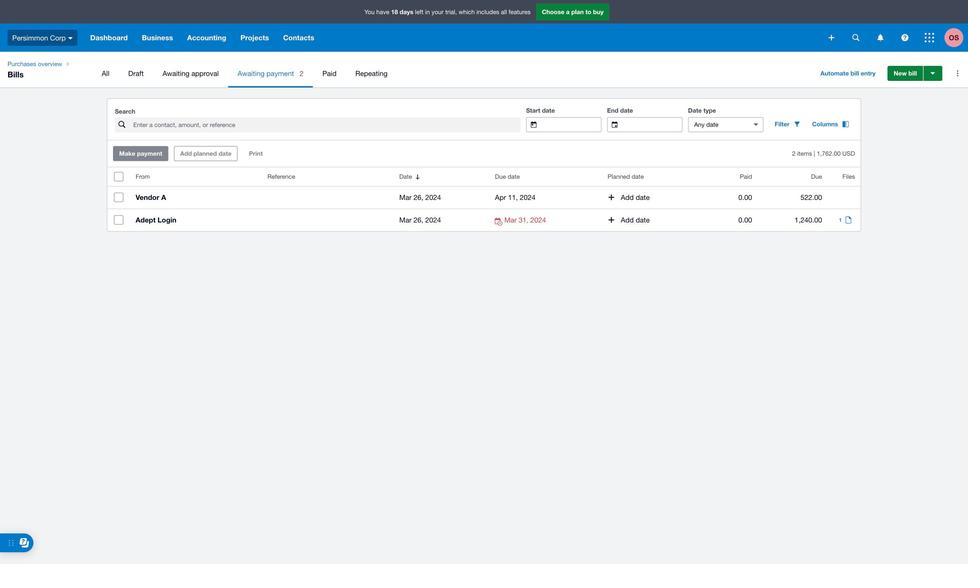 Task type: locate. For each thing, give the bounding box(es) containing it.
svg image
[[925, 33, 935, 42], [878, 34, 884, 41], [902, 34, 909, 41], [829, 35, 835, 41]]

navigation
[[0, 52, 969, 88]]

None field
[[544, 118, 601, 132], [625, 118, 682, 132], [689, 118, 746, 132], [544, 118, 601, 132], [625, 118, 682, 132], [689, 118, 746, 132]]

svg image
[[853, 34, 860, 41], [68, 37, 73, 39]]

overdue icon image
[[495, 218, 505, 226]]

menu
[[92, 59, 808, 88]]

banner
[[0, 0, 969, 52]]

0 horizontal spatial svg image
[[68, 37, 73, 39]]



Task type: describe. For each thing, give the bounding box(es) containing it.
list of all the bills element
[[107, 168, 861, 232]]

Enter a contact, amount, or reference field
[[132, 118, 521, 132]]

overflow menu image
[[949, 64, 968, 83]]

1 horizontal spatial svg image
[[853, 34, 860, 41]]

file attachments image
[[844, 217, 854, 224]]



Task type: vqa. For each thing, say whether or not it's contained in the screenshot.
navigation on the top of page
yes



